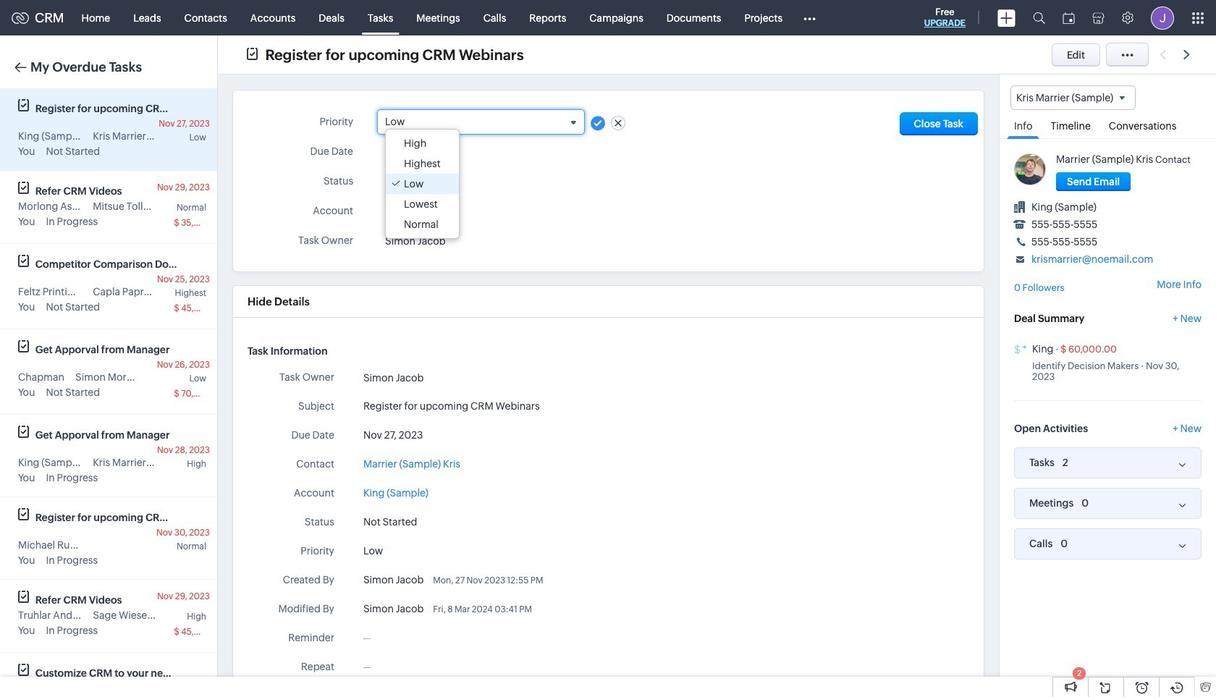Task type: locate. For each thing, give the bounding box(es) containing it.
None button
[[1056, 172, 1131, 191]]

None field
[[1011, 85, 1136, 110], [385, 115, 577, 128], [1011, 85, 1136, 110], [385, 115, 577, 128]]

search image
[[1033, 12, 1045, 24]]

create menu element
[[989, 0, 1024, 35]]

tree
[[386, 130, 459, 238]]



Task type: vqa. For each thing, say whether or not it's contained in the screenshot.
Field associated with Parent Field
no



Task type: describe. For each thing, give the bounding box(es) containing it.
Other Modules field
[[794, 6, 825, 29]]

create menu image
[[997, 9, 1016, 26]]

profile element
[[1142, 0, 1183, 35]]

previous record image
[[1160, 50, 1166, 59]]

calendar image
[[1063, 12, 1075, 24]]

search element
[[1024, 0, 1054, 35]]

logo image
[[12, 12, 29, 24]]

next record image
[[1184, 50, 1193, 59]]

profile image
[[1151, 6, 1174, 29]]



